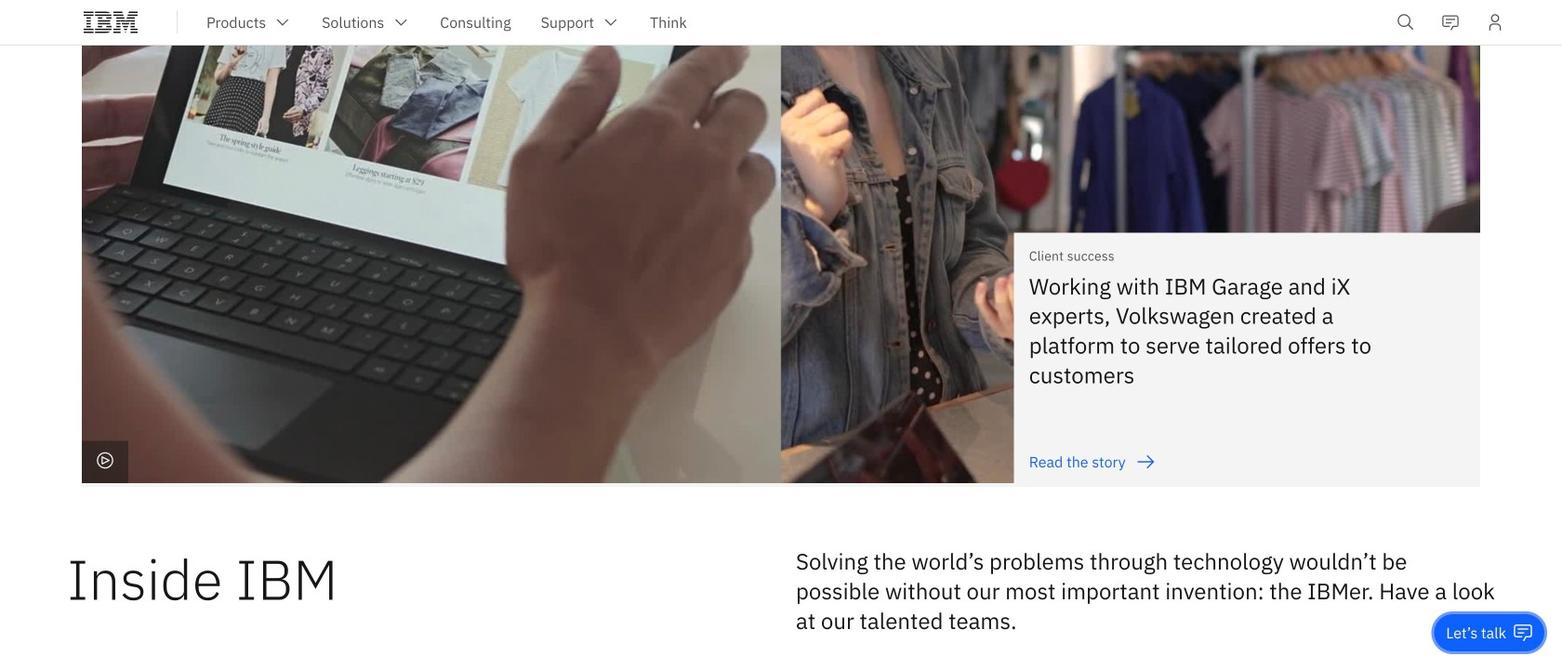 Task type: locate. For each thing, give the bounding box(es) containing it.
let's talk element
[[1447, 623, 1507, 644]]



